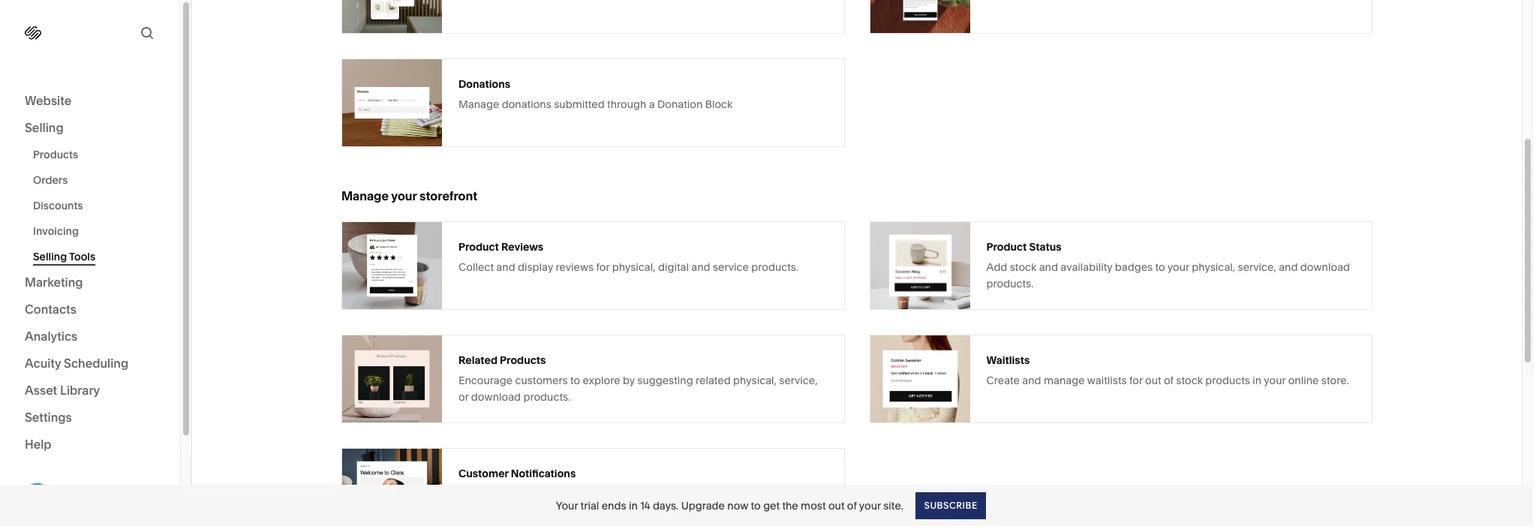 Task type: locate. For each thing, give the bounding box(es) containing it.
out inside waitlists create and manage waitlists for out of stock products in your online store.
[[1146, 374, 1162, 387]]

for right reviews
[[597, 260, 610, 274]]

1 horizontal spatial to
[[751, 499, 761, 512]]

1 horizontal spatial physical,
[[734, 374, 777, 387]]

0 vertical spatial in
[[1253, 374, 1262, 387]]

related products encourage customers to explore by suggesting related physical, service, or download products.
[[459, 353, 818, 404]]

products
[[33, 148, 78, 161], [500, 353, 546, 367]]

0 horizontal spatial service,
[[780, 374, 818, 387]]

notifications
[[511, 467, 576, 480]]

selling for selling tools
[[33, 250, 67, 264]]

1 vertical spatial products.
[[987, 277, 1034, 290]]

to right badges
[[1156, 260, 1166, 274]]

in left 14
[[629, 499, 638, 512]]

1 horizontal spatial products
[[500, 353, 546, 367]]

submitted
[[554, 97, 605, 111]]

0 vertical spatial service,
[[1239, 260, 1277, 274]]

0 horizontal spatial of
[[848, 499, 857, 512]]

2 product from the left
[[987, 240, 1027, 253]]

download inside 'product status add stock and availability badges to your physical, service, and download products.'
[[1301, 260, 1351, 274]]

the
[[783, 499, 799, 512]]

website
[[25, 93, 72, 108]]

of right most
[[848, 499, 857, 512]]

invoicing link
[[33, 218, 164, 244]]

selling
[[25, 120, 64, 135], [33, 250, 67, 264]]

stock
[[1010, 260, 1037, 274], [1177, 374, 1204, 387]]

your trial ends in 14 days. upgrade now to get the most out of your site.
[[556, 499, 904, 512]]

your right badges
[[1168, 260, 1190, 274]]

0 vertical spatial to
[[1156, 260, 1166, 274]]

1 horizontal spatial out
[[1146, 374, 1162, 387]]

1 vertical spatial service,
[[780, 374, 818, 387]]

products.
[[752, 260, 799, 274], [987, 277, 1034, 290], [524, 390, 571, 404]]

download
[[1301, 260, 1351, 274], [471, 390, 521, 404]]

collect
[[459, 260, 494, 274]]

reviews
[[556, 260, 594, 274]]

products. inside 'product status add stock and availability badges to your physical, service, and download products.'
[[987, 277, 1034, 290]]

0 vertical spatial products.
[[752, 260, 799, 274]]

out right most
[[829, 499, 845, 512]]

0 horizontal spatial to
[[571, 374, 581, 387]]

1 horizontal spatial for
[[1130, 374, 1143, 387]]

0 vertical spatial download
[[1301, 260, 1351, 274]]

of left products
[[1165, 374, 1174, 387]]

0 horizontal spatial for
[[597, 260, 610, 274]]

related
[[696, 374, 731, 387]]

availability
[[1061, 260, 1113, 274]]

product up the collect
[[459, 240, 499, 253]]

donations
[[502, 97, 552, 111]]

0 horizontal spatial manage
[[342, 188, 389, 203]]

0 vertical spatial out
[[1146, 374, 1162, 387]]

your inside 'product status add stock and availability badges to your physical, service, and download products.'
[[1168, 260, 1190, 274]]

2 horizontal spatial to
[[1156, 260, 1166, 274]]

product
[[459, 240, 499, 253], [987, 240, 1027, 253]]

customer notifications link
[[342, 448, 845, 526]]

0 horizontal spatial in
[[629, 499, 638, 512]]

service, inside 'related products encourage customers to explore by suggesting related physical, service, or download products.'
[[780, 374, 818, 387]]

service,
[[1239, 260, 1277, 274], [780, 374, 818, 387]]

1 horizontal spatial stock
[[1177, 374, 1204, 387]]

asset library
[[25, 383, 100, 398]]

1 vertical spatial stock
[[1177, 374, 1204, 387]]

manage
[[459, 97, 500, 111], [342, 188, 389, 203]]

1 vertical spatial products
[[500, 353, 546, 367]]

add
[[987, 260, 1008, 274]]

products inside products link
[[33, 148, 78, 161]]

to
[[1156, 260, 1166, 274], [571, 374, 581, 387], [751, 499, 761, 512]]

1 vertical spatial download
[[471, 390, 521, 404]]

in right products
[[1253, 374, 1262, 387]]

1 horizontal spatial of
[[1165, 374, 1174, 387]]

products up orders
[[33, 148, 78, 161]]

1 horizontal spatial in
[[1253, 374, 1262, 387]]

product for collect
[[459, 240, 499, 253]]

subscribe
[[924, 500, 978, 511]]

settings link
[[25, 409, 155, 427]]

trial
[[581, 499, 599, 512]]

orders
[[33, 173, 68, 187]]

product inside product reviews collect and display reviews for physical, digital and service products.
[[459, 240, 499, 253]]

0 vertical spatial for
[[597, 260, 610, 274]]

0 vertical spatial selling
[[25, 120, 64, 135]]

subscribe button
[[916, 492, 986, 519]]

service
[[713, 260, 749, 274]]

out right waitlists in the right of the page
[[1146, 374, 1162, 387]]

and
[[497, 260, 516, 274], [692, 260, 711, 274], [1040, 260, 1059, 274], [1280, 260, 1299, 274], [1023, 374, 1042, 387]]

1 vertical spatial to
[[571, 374, 581, 387]]

0 horizontal spatial product
[[459, 240, 499, 253]]

to left get
[[751, 499, 761, 512]]

1 horizontal spatial download
[[1301, 260, 1351, 274]]

stock inside waitlists create and manage waitlists for out of stock products in your online store.
[[1177, 374, 1204, 387]]

of
[[1165, 374, 1174, 387], [848, 499, 857, 512]]

0 vertical spatial products
[[33, 148, 78, 161]]

0 vertical spatial stock
[[1010, 260, 1037, 274]]

product inside 'product status add stock and availability badges to your physical, service, and download products.'
[[987, 240, 1027, 253]]

physical, inside 'related products encourage customers to explore by suggesting related physical, service, or download products.'
[[734, 374, 777, 387]]

products. right service
[[752, 260, 799, 274]]

discounts
[[33, 199, 83, 212]]

to inside 'product status add stock and availability badges to your physical, service, and download products.'
[[1156, 260, 1166, 274]]

your
[[391, 188, 417, 203], [1168, 260, 1190, 274], [1265, 374, 1286, 387], [860, 499, 881, 512]]

in inside waitlists create and manage waitlists for out of stock products in your online store.
[[1253, 374, 1262, 387]]

for
[[597, 260, 610, 274], [1130, 374, 1143, 387]]

1 vertical spatial selling
[[33, 250, 67, 264]]

create
[[987, 374, 1020, 387]]

products up customers
[[500, 353, 546, 367]]

1 vertical spatial out
[[829, 499, 845, 512]]

marketing
[[25, 275, 83, 290]]

waitlists
[[1088, 374, 1128, 387]]

0 horizontal spatial stock
[[1010, 260, 1037, 274]]

download for and
[[1301, 260, 1351, 274]]

0 horizontal spatial physical,
[[612, 260, 656, 274]]

waitlists create and manage waitlists for out of stock products in your online store.
[[987, 353, 1350, 387]]

products link
[[33, 142, 164, 167]]

1 horizontal spatial product
[[987, 240, 1027, 253]]

0 vertical spatial manage
[[459, 97, 500, 111]]

digital
[[658, 260, 689, 274]]

customer notifications
[[459, 467, 576, 480]]

selling down the website
[[25, 120, 64, 135]]

2 vertical spatial products.
[[524, 390, 571, 404]]

acuity scheduling link
[[25, 355, 155, 373]]

manage your storefront
[[342, 188, 478, 203]]

physical, inside 'product status add stock and availability badges to your physical, service, and download products.'
[[1193, 260, 1236, 274]]

suggesting
[[638, 374, 694, 387]]

0 horizontal spatial products
[[33, 148, 78, 161]]

download inside 'related products encourage customers to explore by suggesting related physical, service, or download products.'
[[471, 390, 521, 404]]

0 vertical spatial of
[[1165, 374, 1174, 387]]

1 vertical spatial of
[[848, 499, 857, 512]]

2 horizontal spatial physical,
[[1193, 260, 1236, 274]]

products
[[1206, 374, 1251, 387]]

0 horizontal spatial out
[[829, 499, 845, 512]]

stock left products
[[1177, 374, 1204, 387]]

marketing link
[[25, 274, 155, 292]]

analytics
[[25, 329, 78, 344]]

block
[[706, 97, 733, 111]]

selling tools link
[[33, 244, 164, 270]]

selling tools
[[33, 250, 95, 264]]

your left online
[[1265, 374, 1286, 387]]

1 horizontal spatial manage
[[459, 97, 500, 111]]

products. down add
[[987, 277, 1034, 290]]

0 horizontal spatial products.
[[524, 390, 571, 404]]

service, inside 'product status add stock and availability badges to your physical, service, and download products.'
[[1239, 260, 1277, 274]]

products. for related products encourage customers to explore by suggesting related physical, service, or download products.
[[524, 390, 571, 404]]

reviews
[[502, 240, 544, 253]]

display
[[518, 260, 553, 274]]

product up add
[[987, 240, 1027, 253]]

products. down customers
[[524, 390, 571, 404]]

asset library link
[[25, 382, 155, 400]]

invoicing
[[33, 225, 79, 238]]

selling up the marketing
[[33, 250, 67, 264]]

1 vertical spatial for
[[1130, 374, 1143, 387]]

customers
[[515, 374, 568, 387]]

1 vertical spatial in
[[629, 499, 638, 512]]

contacts
[[25, 302, 77, 317]]

out
[[1146, 374, 1162, 387], [829, 499, 845, 512]]

scheduling
[[64, 356, 129, 371]]

to left explore
[[571, 374, 581, 387]]

of inside waitlists create and manage waitlists for out of stock products in your online store.
[[1165, 374, 1174, 387]]

related
[[459, 353, 498, 367]]

in
[[1253, 374, 1262, 387], [629, 499, 638, 512]]

2 horizontal spatial products.
[[987, 277, 1034, 290]]

0 horizontal spatial download
[[471, 390, 521, 404]]

for right waitlists in the right of the page
[[1130, 374, 1143, 387]]

1 horizontal spatial products.
[[752, 260, 799, 274]]

products. inside 'related products encourage customers to explore by suggesting related physical, service, or download products.'
[[524, 390, 571, 404]]

1 product from the left
[[459, 240, 499, 253]]

1 horizontal spatial service,
[[1239, 260, 1277, 274]]

or
[[459, 390, 469, 404]]

stock right add
[[1010, 260, 1037, 274]]



Task type: vqa. For each thing, say whether or not it's contained in the screenshot.
Import button in the top right of the page
no



Task type: describe. For each thing, give the bounding box(es) containing it.
products inside 'related products encourage customers to explore by suggesting related physical, service, or download products.'
[[500, 353, 546, 367]]

product status add stock and availability badges to your physical, service, and download products.
[[987, 240, 1351, 290]]

upgrade
[[682, 499, 725, 512]]

website link
[[25, 92, 155, 110]]

service, for encourage customers to explore by suggesting related physical, service, or download products.
[[780, 374, 818, 387]]

help
[[25, 437, 52, 452]]

selling for selling
[[25, 120, 64, 135]]

manage
[[1044, 374, 1085, 387]]

your inside waitlists create and manage waitlists for out of stock products in your online store.
[[1265, 374, 1286, 387]]

analytics link
[[25, 328, 155, 346]]

your
[[556, 499, 578, 512]]

site.
[[884, 499, 904, 512]]

a
[[649, 97, 655, 111]]

orders link
[[33, 167, 164, 193]]

to inside 'related products encourage customers to explore by suggesting related physical, service, or download products.'
[[571, 374, 581, 387]]

online
[[1289, 374, 1320, 387]]

product reviews collect and display reviews for physical, digital and service products.
[[459, 240, 799, 274]]

service, for add stock and availability badges to your physical, service, and download products.
[[1239, 260, 1277, 274]]

donations
[[459, 77, 511, 90]]

2 vertical spatial to
[[751, 499, 761, 512]]

days.
[[653, 499, 679, 512]]

for inside waitlists create and manage waitlists for out of stock products in your online store.
[[1130, 374, 1143, 387]]

contacts link
[[25, 301, 155, 319]]

help link
[[25, 436, 52, 453]]

and inside waitlists create and manage waitlists for out of stock products in your online store.
[[1023, 374, 1042, 387]]

donation
[[658, 97, 703, 111]]

most
[[801, 499, 826, 512]]

now
[[728, 499, 749, 512]]

storefront
[[420, 188, 478, 203]]

for inside product reviews collect and display reviews for physical, digital and service products.
[[597, 260, 610, 274]]

discounts link
[[33, 193, 164, 218]]

download for or
[[471, 390, 521, 404]]

badges
[[1116, 260, 1153, 274]]

physical, for related products encourage customers to explore by suggesting related physical, service, or download products.
[[734, 374, 777, 387]]

14
[[641, 499, 651, 512]]

library
[[60, 383, 100, 398]]

asset
[[25, 383, 57, 398]]

your left storefront
[[391, 188, 417, 203]]

tools
[[69, 250, 95, 264]]

physical, inside product reviews collect and display reviews for physical, digital and service products.
[[612, 260, 656, 274]]

by
[[623, 374, 635, 387]]

store.
[[1322, 374, 1350, 387]]

waitlists
[[987, 353, 1030, 367]]

1 vertical spatial manage
[[342, 188, 389, 203]]

physical, for product status add stock and availability badges to your physical, service, and download products.
[[1193, 260, 1236, 274]]

through
[[607, 97, 647, 111]]

manage inside donations manage donations submitted through a donation block
[[459, 97, 500, 111]]

acuity
[[25, 356, 61, 371]]

settings
[[25, 410, 72, 425]]

your left site.
[[860, 499, 881, 512]]

products. inside product reviews collect and display reviews for physical, digital and service products.
[[752, 260, 799, 274]]

get
[[764, 499, 780, 512]]

acuity scheduling
[[25, 356, 129, 371]]

products. for product status add stock and availability badges to your physical, service, and download products.
[[987, 277, 1034, 290]]

product for add
[[987, 240, 1027, 253]]

customer
[[459, 467, 509, 480]]

stock inside 'product status add stock and availability badges to your physical, service, and download products.'
[[1010, 260, 1037, 274]]

explore
[[583, 374, 621, 387]]

donations manage donations submitted through a donation block
[[459, 77, 733, 111]]

selling link
[[25, 119, 155, 137]]

encourage
[[459, 374, 513, 387]]

ends
[[602, 499, 627, 512]]

status
[[1030, 240, 1062, 253]]



